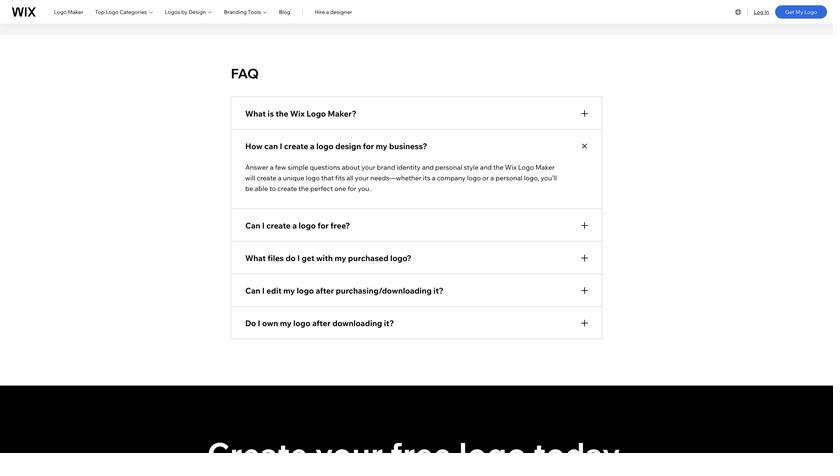 Task type: vqa. For each thing, say whether or not it's contained in the screenshot.
the App Landing Page Group
no



Task type: locate. For each thing, give the bounding box(es) containing it.
answer a few simple questions about your brand identity and personal style and the wix logo maker will create a unique logo that fits all your needs—whether its a company logo or a personal logo, you'll be able to create the perfect one for you.
[[245, 163, 557, 193]]

for
[[363, 141, 374, 151], [348, 185, 357, 193], [318, 221, 329, 231]]

1 horizontal spatial personal
[[496, 174, 523, 182]]

logos
[[165, 8, 180, 15]]

get my logo link
[[776, 5, 828, 18]]

you'll
[[541, 174, 557, 182]]

logo up perfect
[[306, 174, 320, 182]]

what
[[245, 109, 266, 119], [245, 253, 266, 263]]

what files do i get with my purchased logo? list item
[[231, 241, 602, 274]]

a right hire
[[326, 8, 329, 15]]

hire
[[315, 8, 325, 15]]

top logo categories button
[[95, 8, 153, 16]]

can for can i create a logo for free?
[[245, 221, 260, 231]]

1 vertical spatial it?
[[384, 319, 394, 329]]

it? for do i own my logo after downloading it?
[[384, 319, 394, 329]]

get
[[786, 8, 795, 15]]

and up or
[[480, 163, 492, 172]]

a right or
[[491, 174, 494, 182]]

0 vertical spatial what
[[245, 109, 266, 119]]

or
[[483, 174, 489, 182]]

maker
[[68, 8, 83, 15], [536, 163, 555, 172]]

can
[[264, 141, 278, 151]]

1 vertical spatial after
[[312, 319, 331, 329]]

it?
[[434, 286, 444, 296], [384, 319, 394, 329]]

1 vertical spatial wix
[[505, 163, 517, 172]]

2 and from the left
[[480, 163, 492, 172]]

logos by design button
[[165, 8, 212, 16]]

logo up get
[[299, 221, 316, 231]]

how
[[245, 141, 263, 151]]

top logo categories
[[95, 8, 147, 15]]

0 horizontal spatial and
[[422, 163, 434, 172]]

fits
[[335, 174, 345, 182]]

1 can from the top
[[245, 221, 260, 231]]

and
[[422, 163, 434, 172], [480, 163, 492, 172]]

2 can from the top
[[245, 286, 260, 296]]

how can i create a logo design for my business?
[[245, 141, 427, 151]]

branding tools
[[224, 8, 261, 15]]

what left files on the left
[[245, 253, 266, 263]]

business?
[[389, 141, 427, 151]]

a
[[326, 8, 329, 15], [310, 141, 315, 151], [270, 163, 274, 172], [278, 174, 282, 182], [432, 174, 436, 182], [491, 174, 494, 182], [293, 221, 297, 231]]

1 horizontal spatial for
[[348, 185, 357, 193]]

hire a designer link
[[315, 8, 352, 16]]

my right own on the left bottom
[[280, 319, 292, 329]]

maker up you'll
[[536, 163, 555, 172]]

1 horizontal spatial and
[[480, 163, 492, 172]]

0 horizontal spatial wix
[[290, 109, 305, 119]]

and up its
[[422, 163, 434, 172]]

i for create
[[262, 221, 265, 231]]

will
[[245, 174, 255, 182]]

for right design
[[363, 141, 374, 151]]

0 vertical spatial can
[[245, 221, 260, 231]]

top
[[95, 8, 105, 15]]

create
[[284, 141, 308, 151], [257, 174, 277, 182], [278, 185, 297, 193], [267, 221, 291, 231]]

faq
[[231, 65, 259, 82]]

1 horizontal spatial wix
[[505, 163, 517, 172]]

i inside can i edit my logo after purchasing/downloading it? list item
[[262, 286, 265, 296]]

the inside list item
[[276, 109, 288, 119]]

the down unique
[[299, 185, 309, 193]]

1 vertical spatial maker
[[536, 163, 555, 172]]

what for what files do i get with my purchased logo?
[[245, 253, 266, 263]]

2 horizontal spatial for
[[363, 141, 374, 151]]

can
[[245, 221, 260, 231], [245, 286, 260, 296]]

create up simple
[[284, 141, 308, 151]]

able
[[255, 185, 268, 193]]

logo inside answer a few simple questions about your brand identity and personal style and the wix logo maker will create a unique logo that fits all your needs—whether its a company logo or a personal logo, you'll be able to create the perfect one for you.
[[518, 163, 534, 172]]

1 vertical spatial can
[[245, 286, 260, 296]]

how can i create a logo design for my business? list item
[[231, 129, 602, 209]]

logos by design
[[165, 8, 206, 15]]

create up files on the left
[[267, 221, 291, 231]]

for down all
[[348, 185, 357, 193]]

0 horizontal spatial it?
[[384, 319, 394, 329]]

design
[[189, 8, 206, 15]]

log in
[[754, 8, 770, 15]]

my
[[376, 141, 388, 151], [335, 253, 346, 263], [284, 286, 295, 296], [280, 319, 292, 329]]

wix inside list item
[[290, 109, 305, 119]]

downloading
[[333, 319, 382, 329]]

0 vertical spatial after
[[316, 286, 334, 296]]

2 horizontal spatial the
[[494, 163, 504, 172]]

brand
[[377, 163, 395, 172]]

personal up "company"
[[435, 163, 462, 172]]

branding
[[224, 8, 247, 15]]

after for downloading
[[312, 319, 331, 329]]

branding tools button
[[224, 8, 267, 16]]

0 horizontal spatial for
[[318, 221, 329, 231]]

a down few
[[278, 174, 282, 182]]

get
[[302, 253, 315, 263]]

after
[[316, 286, 334, 296], [312, 319, 331, 329]]

for left free?
[[318, 221, 329, 231]]

logo down style
[[467, 174, 481, 182]]

do
[[245, 319, 256, 329]]

0 horizontal spatial the
[[276, 109, 288, 119]]

0 horizontal spatial personal
[[435, 163, 462, 172]]

2 what from the top
[[245, 253, 266, 263]]

wix
[[290, 109, 305, 119], [505, 163, 517, 172]]

what left the is
[[245, 109, 266, 119]]

the right style
[[494, 163, 504, 172]]

1 horizontal spatial the
[[299, 185, 309, 193]]

log in link
[[754, 8, 770, 16]]

logo
[[317, 141, 334, 151], [306, 174, 320, 182], [467, 174, 481, 182], [299, 221, 316, 231], [297, 286, 314, 296], [293, 319, 311, 329]]

1 horizontal spatial it?
[[434, 286, 444, 296]]

your up you.
[[355, 174, 369, 182]]

can i edit my logo after purchasing/downloading it? list item
[[231, 274, 602, 307]]

maker?
[[328, 109, 357, 119]]

i inside can i create a logo for free? list item
[[262, 221, 265, 231]]

1 vertical spatial what
[[245, 253, 266, 263]]

i
[[280, 141, 282, 151], [262, 221, 265, 231], [298, 253, 300, 263], [262, 286, 265, 296], [258, 319, 260, 329]]

it? for can i edit my logo after purchasing/downloading it?
[[434, 286, 444, 296]]

1 what from the top
[[245, 109, 266, 119]]

logo right the edit
[[297, 286, 314, 296]]

tools
[[248, 8, 261, 15]]

personal left the logo,
[[496, 174, 523, 182]]

1 horizontal spatial maker
[[536, 163, 555, 172]]

0 vertical spatial the
[[276, 109, 288, 119]]

list
[[231, 97, 602, 340]]

your
[[362, 163, 376, 172], [355, 174, 369, 182]]

maker left top on the left of page
[[68, 8, 83, 15]]

0 vertical spatial your
[[362, 163, 376, 172]]

0 horizontal spatial maker
[[68, 8, 83, 15]]

perfect
[[310, 185, 333, 193]]

i inside do i own my logo after downloading it? list item
[[258, 319, 260, 329]]

the
[[276, 109, 288, 119], [494, 163, 504, 172], [299, 185, 309, 193]]

your right about
[[362, 163, 376, 172]]

the right the is
[[276, 109, 288, 119]]

about
[[342, 163, 360, 172]]

get my logo
[[786, 8, 818, 15]]

design
[[335, 141, 361, 151]]

logo up questions at top left
[[317, 141, 334, 151]]

what is the wix logo maker?
[[245, 109, 357, 119]]

be
[[245, 185, 253, 193]]

logo?
[[390, 253, 412, 263]]

0 vertical spatial wix
[[290, 109, 305, 119]]

personal
[[435, 163, 462, 172], [496, 174, 523, 182]]

i for own
[[258, 319, 260, 329]]

logo
[[54, 8, 67, 15], [106, 8, 118, 15], [805, 8, 818, 15], [307, 109, 326, 119], [518, 163, 534, 172]]

0 vertical spatial personal
[[435, 163, 462, 172]]

0 vertical spatial it?
[[434, 286, 444, 296]]

1 vertical spatial for
[[348, 185, 357, 193]]



Task type: describe. For each thing, give the bounding box(es) containing it.
do
[[286, 253, 296, 263]]

1 vertical spatial personal
[[496, 174, 523, 182]]

language selector, english selected image
[[735, 8, 743, 16]]

simple
[[288, 163, 308, 172]]

logo,
[[524, 174, 540, 182]]

by
[[181, 8, 187, 15]]

1 vertical spatial the
[[494, 163, 504, 172]]

unique
[[283, 174, 305, 182]]

0 vertical spatial maker
[[68, 8, 83, 15]]

what for what is the wix logo maker?
[[245, 109, 266, 119]]

my right the edit
[[284, 286, 295, 296]]

logo maker link
[[54, 8, 83, 16]]

create up able
[[257, 174, 277, 182]]

a right its
[[432, 174, 436, 182]]

create down unique
[[278, 185, 297, 193]]

do i own my logo after downloading it? list item
[[231, 307, 602, 340]]

all
[[347, 174, 354, 182]]

can i create a logo for free?
[[245, 221, 350, 231]]

a left few
[[270, 163, 274, 172]]

logo inside dropdown button
[[106, 8, 118, 15]]

what is the wix logo maker? list item
[[231, 97, 602, 130]]

company
[[437, 174, 466, 182]]

0 vertical spatial for
[[363, 141, 374, 151]]

purchased
[[348, 253, 389, 263]]

can for can i edit my logo after purchasing/downloading it?
[[245, 286, 260, 296]]

in
[[765, 8, 770, 15]]

own
[[262, 319, 278, 329]]

for inside answer a few simple questions about your brand identity and personal style and the wix logo maker will create a unique logo that fits all your needs—whether its a company logo or a personal logo, you'll be able to create the perfect one for you.
[[348, 185, 357, 193]]

with
[[316, 253, 333, 263]]

a up questions at top left
[[310, 141, 315, 151]]

1 and from the left
[[422, 163, 434, 172]]

a up do
[[293, 221, 297, 231]]

to
[[270, 185, 276, 193]]

logo maker
[[54, 8, 83, 15]]

my
[[796, 8, 804, 15]]

edit
[[267, 286, 282, 296]]

free?
[[331, 221, 350, 231]]

can i create a logo for free? list item
[[231, 209, 602, 242]]

blog link
[[279, 8, 291, 16]]

few
[[275, 163, 286, 172]]

files
[[268, 253, 284, 263]]

identity
[[397, 163, 421, 172]]

is
[[268, 109, 274, 119]]

do i own my logo after downloading it?
[[245, 319, 394, 329]]

hire a designer
[[315, 8, 352, 15]]

2 vertical spatial the
[[299, 185, 309, 193]]

designer
[[330, 8, 352, 15]]

that
[[321, 174, 334, 182]]

its
[[423, 174, 431, 182]]

i for edit
[[262, 286, 265, 296]]

needs—whether
[[370, 174, 422, 182]]

log
[[754, 8, 764, 15]]

purchasing/downloading
[[336, 286, 432, 296]]

blog
[[279, 8, 291, 15]]

wix inside answer a few simple questions about your brand identity and personal style and the wix logo maker will create a unique logo that fits all your needs—whether its a company logo or a personal logo, you'll be able to create the perfect one for you.
[[505, 163, 517, 172]]

style
[[464, 163, 479, 172]]

logo right own on the left bottom
[[293, 319, 311, 329]]

list containing what is the wix logo maker?
[[231, 97, 602, 340]]

2 vertical spatial for
[[318, 221, 329, 231]]

i inside how can i create a logo design for my business? list item
[[280, 141, 282, 151]]

my right with
[[335, 253, 346, 263]]

1 vertical spatial your
[[355, 174, 369, 182]]

you.
[[358, 185, 371, 193]]

categories
[[120, 8, 147, 15]]

answer
[[245, 163, 269, 172]]

what files do i get with my purchased logo?
[[245, 253, 412, 263]]

after for purchasing/downloading
[[316, 286, 334, 296]]

maker inside answer a few simple questions about your brand identity and personal style and the wix logo maker will create a unique logo that fits all your needs—whether its a company logo or a personal logo, you'll be able to create the perfect one for you.
[[536, 163, 555, 172]]

can i edit my logo after purchasing/downloading it?
[[245, 286, 444, 296]]

questions
[[310, 163, 340, 172]]

my up brand
[[376, 141, 388, 151]]

i inside what files do i get with my purchased logo? list item
[[298, 253, 300, 263]]

one
[[335, 185, 346, 193]]



